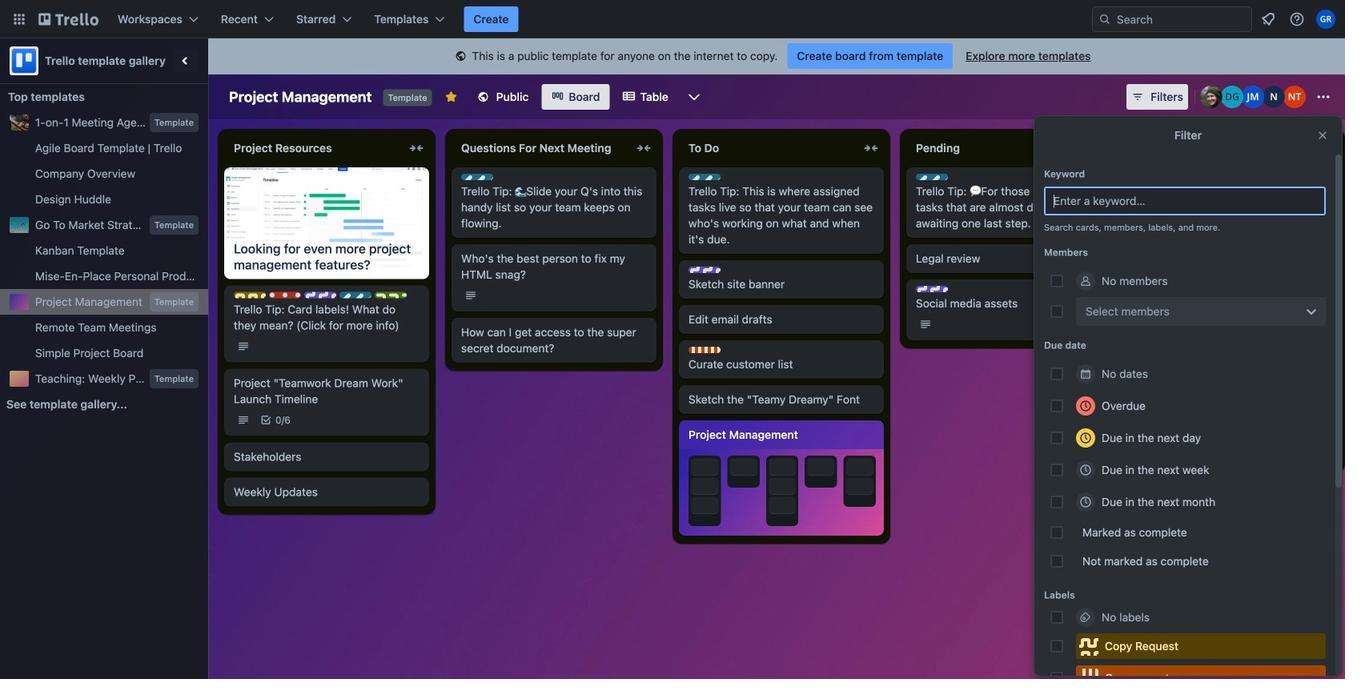 Task type: vqa. For each thing, say whether or not it's contained in the screenshot.
Customize views icon
yes



Task type: describe. For each thing, give the bounding box(es) containing it.
3 collapse list image from the left
[[862, 139, 881, 158]]

caity (caity) image
[[1200, 86, 1223, 108]]

customize views image
[[686, 89, 702, 105]]

Search field
[[1111, 8, 1252, 30]]

trello logo image
[[10, 46, 38, 75]]

4 collapse list image from the left
[[1316, 139, 1336, 158]]

2 collapse list image from the left
[[634, 139, 653, 158]]

2 horizontal spatial color: purple, title: "design team" element
[[916, 286, 948, 292]]

color: lime, title: "halp" element
[[375, 292, 407, 298]]

primary element
[[0, 0, 1345, 38]]

1 horizontal spatial color: purple, title: "design team" element
[[689, 267, 721, 273]]

search image
[[1099, 13, 1111, 26]]

Board name text field
[[221, 84, 380, 110]]

1 vertical spatial color: yellow, title: "copy request" element
[[1076, 633, 1326, 659]]

1 collapse list image from the left
[[407, 139, 426, 158]]

workspace navigation collapse icon image
[[175, 50, 197, 72]]



Task type: locate. For each thing, give the bounding box(es) containing it.
close popover image
[[1316, 129, 1329, 142]]

color: sky, title: "trello tip" element
[[461, 174, 493, 180], [689, 174, 721, 180], [916, 174, 948, 180], [340, 292, 372, 298], [1143, 299, 1175, 305]]

color: red, title: "priority" element
[[269, 292, 301, 298]]

1 horizontal spatial color: yellow, title: "copy request" element
[[1076, 633, 1326, 659]]

0 horizontal spatial color: yellow, title: "copy request" element
[[234, 292, 266, 298]]

greg robinson (gregrobinson96) image
[[1316, 10, 1336, 29]]

nic (nicoletollefson1) image
[[1263, 86, 1285, 108]]

color: orange, title: "one more step" element
[[689, 347, 721, 353], [1143, 398, 1175, 404]]

sm image
[[453, 49, 469, 65]]

None text field
[[224, 135, 404, 161], [452, 135, 631, 161], [224, 135, 404, 161], [452, 135, 631, 161]]

color: purple, title: "design team" element
[[689, 267, 721, 273], [916, 286, 948, 292], [304, 292, 336, 298]]

nicole tang (nicoletang31) image
[[1284, 86, 1306, 108]]

Enter a keyword… text field
[[1044, 187, 1326, 215]]

1 horizontal spatial color: orange, title: "one more step" element
[[1143, 398, 1175, 404]]

color: yellow, title: "copy request" element
[[234, 292, 266, 298], [1076, 633, 1326, 659]]

show menu image
[[1316, 89, 1332, 105]]

None text field
[[679, 135, 858, 161], [906, 135, 1086, 161], [679, 135, 858, 161], [906, 135, 1086, 161]]

0 notifications image
[[1259, 10, 1278, 29]]

0 horizontal spatial color: orange, title: "one more step" element
[[689, 347, 721, 353]]

open information menu image
[[1289, 11, 1305, 27]]

star or unstar board image
[[445, 90, 458, 103]]

0 vertical spatial color: yellow, title: "copy request" element
[[234, 292, 266, 298]]

jordan mirchev (jordan_mirchev) image
[[1242, 86, 1264, 108]]

back to home image
[[38, 6, 98, 32]]

1 vertical spatial color: orange, title: "one more step" element
[[1143, 398, 1175, 404]]

0 vertical spatial color: orange, title: "one more step" element
[[689, 347, 721, 353]]

devan goldstein (devangoldstein2) image
[[1221, 86, 1244, 108]]

0 horizontal spatial color: purple, title: "design team" element
[[304, 292, 336, 298]]

collapse list image
[[407, 139, 426, 158], [634, 139, 653, 158], [862, 139, 881, 158], [1316, 139, 1336, 158]]



